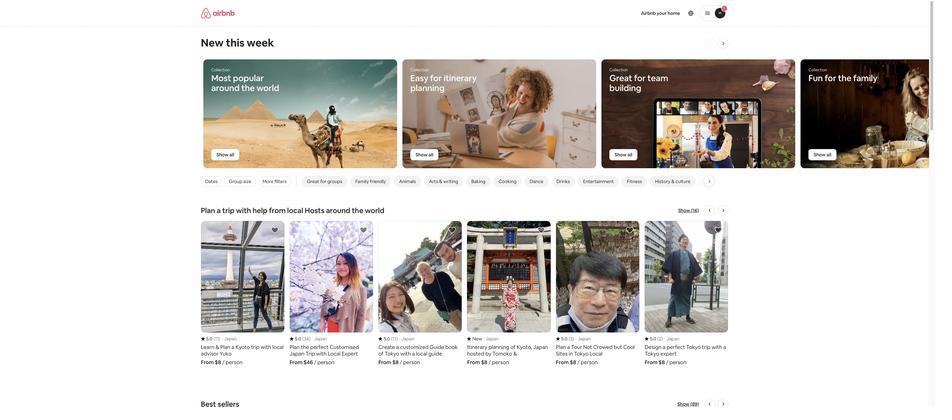Task type: describe. For each thing, give the bounding box(es) containing it.
5.0 ( 2 )
[[651, 336, 664, 342]]

group size button
[[225, 176, 256, 187]]

local
[[287, 206, 303, 215]]

help
[[253, 206, 268, 215]]

34
[[304, 336, 309, 342]]

arts
[[429, 178, 439, 184]]

airbnb your home link
[[638, 6, 685, 20]]

( for "create a customized guide book of tokyo with a local guide" group
[[391, 336, 393, 342]]

cooking button
[[494, 176, 522, 187]]

hosts
[[305, 206, 325, 215]]

planning
[[411, 82, 445, 94]]

drinks button
[[552, 176, 576, 187]]

great for groups element
[[307, 178, 343, 184]]

plan a tour not crowed but cool sites in tokyo local group
[[557, 221, 640, 366]]

11 for "create a customized guide book of tokyo with a local guide" group
[[393, 336, 397, 342]]

rating 5.0 out of 5; 3 reviews image
[[557, 336, 575, 342]]

fun
[[809, 73, 824, 84]]

all for building
[[628, 152, 633, 158]]

dance
[[530, 178, 544, 184]]

japan for rating 5.0 out of 5; 11 reviews image in "create a customized guide book of tokyo with a local guide" group
[[402, 336, 415, 342]]

dates
[[205, 178, 218, 184]]

show all for most popular around the world
[[217, 152, 234, 158]]

from for design a perfect tokyo trip with a tokyo expert "group"
[[645, 359, 658, 366]]

arts & writing button
[[424, 176, 464, 187]]

a
[[217, 206, 221, 215]]

· japan for rating 5.0 out of 5; 3 reviews "image" on the right bottom
[[576, 336, 591, 342]]

magic element
[[704, 178, 717, 184]]

· for rating 5.0 out of 5; 34 reviews image
[[312, 336, 313, 342]]

japan for rating 5.0 out of 5; 11 reviews image within learn & plan a kyoto trip with local advisor yuko group
[[224, 336, 237, 342]]

person for rating 5.0 out of 5; 11 reviews image within learn & plan a kyoto trip with local advisor yuko group
[[226, 359, 243, 366]]

/ for rating 5.0 out of 5; 11 reviews image in "create a customized guide book of tokyo with a local guide" group
[[400, 359, 402, 366]]

baking button
[[466, 176, 491, 187]]

plan
[[201, 206, 215, 215]]

collection for most
[[211, 67, 230, 73]]

for for team
[[635, 73, 646, 84]]

most
[[211, 73, 231, 84]]

· japan for rating 5.0 out of 5; 11 reviews image within learn & plan a kyoto trip with local advisor yuko group
[[222, 336, 237, 342]]

family
[[854, 73, 878, 84]]

history
[[656, 178, 671, 184]]

) for rating 5.0 out of 5; 3 reviews "image" on the right bottom
[[573, 336, 575, 342]]

rating 5.0 out of 5; 34 reviews image
[[290, 336, 311, 342]]

group
[[229, 178, 243, 184]]

1 horizontal spatial the
[[352, 206, 364, 215]]

cooking element
[[499, 178, 517, 184]]

family friendly element
[[356, 178, 386, 184]]

· japan for rating 5.0 out of 5; 11 reviews image in "create a customized guide book of tokyo with a local guide" group
[[399, 336, 415, 342]]

arts & writing
[[429, 178, 459, 184]]

5.0 for "create a customized guide book of tokyo with a local guide" group
[[384, 336, 390, 342]]

friendly
[[370, 178, 386, 184]]

person for rating 5.0 out of 5; 3 reviews "image" on the right bottom
[[581, 359, 598, 366]]

show (89)
[[678, 401, 700, 407]]

from $8 / person for plan a tour not crowed but cool sites in tokyo local group
[[557, 359, 598, 366]]

5.0 ( 11 ) for rating 5.0 out of 5; 11 reviews image in "create a customized guide book of tokyo with a local guide" group
[[384, 336, 398, 342]]

from $8 / person for "create a customized guide book of tokyo with a local guide" group
[[379, 359, 421, 366]]

& for history
[[672, 178, 675, 184]]

new experience; 0 reviews image
[[468, 336, 483, 342]]

/ for new experience; 0 reviews "icon" at the bottom of the page
[[489, 359, 491, 366]]

· for rating 5.0 out of 5; 11 reviews image in "create a customized guide book of tokyo with a local guide" group
[[399, 336, 401, 342]]

· for rating 5.0 out of 5; 3 reviews "image" on the right bottom
[[576, 336, 577, 342]]

person for new experience; 0 reviews "icon" at the bottom of the page
[[492, 359, 509, 366]]

/ for rating 5.0 out of 5; 2 reviews image at bottom
[[667, 359, 669, 366]]

filters
[[275, 178, 287, 184]]

· japan for rating 5.0 out of 5; 2 reviews image at bottom
[[665, 336, 680, 342]]

show for most popular around the world
[[217, 152, 229, 158]]

new this week
[[201, 36, 274, 49]]

great inside collection great for team building
[[610, 73, 633, 84]]

show all for fun for the family
[[815, 152, 832, 158]]

save this experience image for learn & plan a kyoto trip with local advisor yuko group on the left bottom of the page
[[271, 226, 279, 234]]

drinks element
[[557, 178, 571, 184]]

11 for learn & plan a kyoto trip with local advisor yuko group on the left bottom of the page
[[215, 336, 219, 342]]

new this week group
[[0, 59, 935, 169]]

$8 for "create a customized guide book of tokyo with a local guide" group
[[393, 359, 399, 366]]

more filters button
[[259, 176, 291, 187]]

trip
[[222, 206, 235, 215]]

airbnb
[[642, 10, 657, 16]]

$8 for design a perfect tokyo trip with a tokyo expert "group"
[[659, 359, 666, 366]]

5.0 for plan a tour not crowed but cool sites in tokyo local group
[[562, 336, 568, 342]]

itinerary planning of kyoto, japan hosted by tomoko & group
[[468, 221, 551, 366]]

from
[[269, 206, 286, 215]]

great inside great for groups button
[[307, 178, 320, 184]]

japan for rating 5.0 out of 5; 34 reviews image
[[314, 336, 327, 342]]

history & culture element
[[656, 178, 691, 184]]

$8 for plan a tour not crowed but cool sites in tokyo local group
[[570, 359, 577, 366]]

5.0 for learn & plan a kyoto trip with local advisor yuko group on the left bottom of the page
[[206, 336, 213, 342]]

rating 5.0 out of 5; 11 reviews image for learn & plan a kyoto trip with local advisor yuko group on the left bottom of the page
[[201, 336, 220, 342]]

animals
[[399, 178, 416, 184]]

rating 5.0 out of 5; 11 reviews image for "create a customized guide book of tokyo with a local guide" group
[[379, 336, 398, 342]]

/ for rating 5.0 out of 5; 3 reviews "image" on the right bottom
[[578, 359, 580, 366]]

5.0 ( 34 )
[[295, 336, 311, 342]]

& for arts
[[440, 178, 443, 184]]

save this experience image for design a perfect tokyo trip with a tokyo expert "group"
[[715, 226, 723, 234]]

save this experience image for 5.0 ( 3 )
[[627, 226, 634, 234]]

5.0 for plan the perfect customised japan trip with local expert group
[[295, 336, 302, 342]]

plan a trip with help from local hosts around the world
[[201, 206, 385, 215]]

show (89) link
[[678, 401, 700, 407]]

dates button
[[201, 176, 222, 187]]

animals button
[[394, 176, 422, 187]]

) for rating 5.0 out of 5; 11 reviews image within learn & plan a kyoto trip with local advisor yuko group
[[219, 336, 220, 342]]

rating 5.0 out of 5; 2 reviews image
[[645, 336, 664, 342]]

animals element
[[399, 178, 416, 184]]

from for itinerary planning of kyoto, japan hosted by tomoko & group
[[468, 359, 480, 366]]

fitness
[[628, 178, 643, 184]]

size
[[244, 178, 252, 184]]

show all for great for team building
[[615, 152, 633, 158]]

home
[[668, 10, 681, 16]]

new for new this week
[[201, 36, 224, 49]]

show all link for most popular around the world
[[211, 149, 240, 160]]

$46
[[304, 359, 313, 366]]

save this experience image inside itinerary planning of kyoto, japan hosted by tomoko & group
[[538, 226, 546, 234]]

your
[[658, 10, 667, 16]]

design a perfect tokyo trip with a tokyo expert group
[[645, 221, 729, 366]]

japan for rating 5.0 out of 5; 2 reviews image at bottom
[[667, 336, 680, 342]]

3
[[571, 336, 573, 342]]

collection for easy
[[411, 67, 429, 73]]

the inside collection fun for the family
[[839, 73, 852, 84]]

/ for rating 5.0 out of 5; 11 reviews image within learn & plan a kyoto trip with local advisor yuko group
[[222, 359, 225, 366]]

for inside button
[[321, 178, 327, 184]]

family
[[356, 178, 369, 184]]

entertainment button
[[578, 176, 620, 187]]

the inside collection most popular around the world
[[242, 82, 255, 94]]

baking
[[472, 178, 486, 184]]

plan the perfect customised japan trip with local expert group
[[290, 221, 374, 366]]

1 horizontal spatial world
[[365, 206, 385, 215]]



Task type: locate. For each thing, give the bounding box(es) containing it.
· for rating 5.0 out of 5; 11 reviews image within learn & plan a kyoto trip with local advisor yuko group
[[222, 336, 223, 342]]

show all for easy for itinerary planning
[[416, 152, 434, 158]]

5.0 ( 3 )
[[562, 336, 575, 342]]

1 5.0 from the left
[[206, 336, 213, 342]]

from $46 / person
[[290, 359, 335, 366]]

$8 inside learn & plan a kyoto trip with local advisor yuko group
[[215, 359, 221, 366]]

create a customized guide book of tokyo with a local guide group
[[379, 221, 462, 366]]

1 horizontal spatial save this experience image
[[538, 226, 546, 234]]

( inside learn & plan a kyoto trip with local advisor yuko group
[[214, 336, 215, 342]]

rating 5.0 out of 5; 11 reviews image
[[201, 336, 220, 342], [379, 336, 398, 342]]

magic button
[[699, 176, 722, 187]]

profile element
[[522, 0, 729, 26]]

popular
[[233, 73, 264, 84]]

4 ) from the left
[[573, 336, 575, 342]]

collection easy for itinerary planning
[[411, 67, 477, 94]]

rating 5.0 out of 5; 11 reviews image inside "create a customized guide book of tokyo with a local guide" group
[[379, 336, 398, 342]]

all for family
[[827, 152, 832, 158]]

6 person from the left
[[670, 359, 687, 366]]

3 5.0 from the left
[[384, 336, 390, 342]]

show all link
[[211, 149, 240, 160], [411, 149, 439, 160], [610, 149, 638, 160], [809, 149, 838, 160]]

0 vertical spatial great
[[610, 73, 633, 84]]

( inside design a perfect tokyo trip with a tokyo expert "group"
[[658, 336, 659, 342]]

the down family
[[352, 206, 364, 215]]

/ inside plan a tour not crowed but cool sites in tokyo local group
[[578, 359, 580, 366]]

2 $8 from the left
[[393, 359, 399, 366]]

show all
[[217, 152, 234, 158], [416, 152, 434, 158], [615, 152, 633, 158], [815, 152, 832, 158]]

airbnb your home
[[642, 10, 681, 16]]

·
[[222, 336, 223, 342], [312, 336, 313, 342], [399, 336, 401, 342], [484, 336, 485, 342], [576, 336, 577, 342], [665, 336, 666, 342]]

from inside itinerary planning of kyoto, japan hosted by tomoko & group
[[468, 359, 480, 366]]

all for the
[[230, 152, 234, 158]]

5.0 inside plan the perfect customised japan trip with local expert group
[[295, 336, 302, 342]]

1 button
[[701, 5, 729, 21]]

1 show all from the left
[[217, 152, 234, 158]]

· inside design a perfect tokyo trip with a tokyo expert "group"
[[665, 336, 666, 342]]

6 · from the left
[[665, 336, 666, 342]]

· japan inside plan the perfect customised japan trip with local expert group
[[312, 336, 327, 342]]

collection inside collection easy for itinerary planning
[[411, 67, 429, 73]]

1 horizontal spatial new
[[473, 336, 483, 342]]

5.0 ( 11 ) inside "create a customized guide book of tokyo with a local guide" group
[[384, 336, 398, 342]]

( for plan the perfect customised japan trip with local expert group
[[303, 336, 304, 342]]

$8 for learn & plan a kyoto trip with local advisor yuko group on the left bottom of the page
[[215, 359, 221, 366]]

1 · from the left
[[222, 336, 223, 342]]

2 save this experience image from the left
[[538, 226, 546, 234]]

2 all from the left
[[429, 152, 434, 158]]

1 rating 5.0 out of 5; 11 reviews image from the left
[[201, 336, 220, 342]]

groups
[[328, 178, 343, 184]]

writing
[[444, 178, 459, 184]]

1 from from the left
[[201, 359, 214, 366]]

· inside learn & plan a kyoto trip with local advisor yuko group
[[222, 336, 223, 342]]

5.0 for design a perfect tokyo trip with a tokyo expert "group"
[[651, 336, 657, 342]]

4 collection from the left
[[809, 67, 828, 73]]

the
[[839, 73, 852, 84], [242, 82, 255, 94], [352, 206, 364, 215]]

0 horizontal spatial save this experience image
[[360, 226, 368, 234]]

3 show all link from the left
[[610, 149, 638, 160]]

itinerary
[[444, 73, 477, 84]]

· inside plan the perfect customised japan trip with local expert group
[[312, 336, 313, 342]]

) inside plan a tour not crowed but cool sites in tokyo local group
[[573, 336, 575, 342]]

group size
[[229, 178, 252, 184]]

5 from from the left
[[557, 359, 569, 366]]

0 horizontal spatial &
[[440, 178, 443, 184]]

more
[[263, 178, 274, 184]]

new inside itinerary planning of kyoto, japan hosted by tomoko & group
[[473, 336, 483, 342]]

0 horizontal spatial rating 5.0 out of 5; 11 reviews image
[[201, 336, 220, 342]]

0 horizontal spatial new
[[201, 36, 224, 49]]

2 11 from the left
[[393, 336, 397, 342]]

3 $8 from the left
[[482, 359, 488, 366]]

world
[[257, 82, 279, 94], [365, 206, 385, 215]]

easy
[[411, 73, 429, 84]]

&
[[440, 178, 443, 184], [672, 178, 675, 184]]

1 / from the left
[[222, 359, 225, 366]]

from $8 / person inside itinerary planning of kyoto, japan hosted by tomoko & group
[[468, 359, 509, 366]]

for right fun
[[825, 73, 837, 84]]

1 & from the left
[[440, 178, 443, 184]]

2 show all from the left
[[416, 152, 434, 158]]

4 · japan from the left
[[484, 336, 499, 342]]

great for groups button
[[302, 176, 348, 187]]

/ inside design a perfect tokyo trip with a tokyo expert "group"
[[667, 359, 669, 366]]

2 ( from the left
[[303, 336, 304, 342]]

2
[[659, 336, 662, 342]]

show for fun for the family
[[815, 152, 826, 158]]

0 horizontal spatial world
[[257, 82, 279, 94]]

from for plan a tour not crowed but cool sites in tokyo local group
[[557, 359, 569, 366]]

person inside design a perfect tokyo trip with a tokyo expert "group"
[[670, 359, 687, 366]]

· japan inside "create a customized guide book of tokyo with a local guide" group
[[399, 336, 415, 342]]

cooking
[[499, 178, 517, 184]]

3 / from the left
[[400, 359, 402, 366]]

1 horizontal spatial save this experience image
[[449, 226, 457, 234]]

more filters
[[263, 178, 287, 184]]

1 from $8 / person from the left
[[201, 359, 243, 366]]

from $8 / person inside "create a customized guide book of tokyo with a local guide" group
[[379, 359, 421, 366]]

) inside plan the perfect customised japan trip with local expert group
[[309, 336, 311, 342]]

· japan inside learn & plan a kyoto trip with local advisor yuko group
[[222, 336, 237, 342]]

5 5.0 from the left
[[651, 336, 657, 342]]

arts & writing element
[[429, 178, 459, 184]]

5 $8 from the left
[[659, 359, 666, 366]]

show all link for easy for itinerary planning
[[411, 149, 439, 160]]

· for rating 5.0 out of 5; 2 reviews image at bottom
[[665, 336, 666, 342]]

· japan for rating 5.0 out of 5; 34 reviews image
[[312, 336, 327, 342]]

4 person from the left
[[492, 359, 509, 366]]

1 11 from the left
[[215, 336, 219, 342]]

0 horizontal spatial 5.0 ( 11 )
[[206, 336, 220, 342]]

for inside collection great for team building
[[635, 73, 646, 84]]

6 from from the left
[[645, 359, 658, 366]]

1 horizontal spatial great
[[610, 73, 633, 84]]

1 all from the left
[[230, 152, 234, 158]]

collection inside collection great for team building
[[610, 67, 629, 73]]

/ inside learn & plan a kyoto trip with local advisor yuko group
[[222, 359, 225, 366]]

/ for rating 5.0 out of 5; 34 reviews image
[[314, 359, 317, 366]]

for left the groups
[[321, 178, 327, 184]]

1 vertical spatial great
[[307, 178, 320, 184]]

1 vertical spatial world
[[365, 206, 385, 215]]

( inside "create a customized guide book of tokyo with a local guide" group
[[391, 336, 393, 342]]

show for easy for itinerary planning
[[416, 152, 428, 158]]

rating 5.0 out of 5; 11 reviews image inside learn & plan a kyoto trip with local advisor yuko group
[[201, 336, 220, 342]]

/
[[222, 359, 225, 366], [314, 359, 317, 366], [400, 359, 402, 366], [489, 359, 491, 366], [578, 359, 580, 366], [667, 359, 669, 366]]

) inside "create a customized guide book of tokyo with a local guide" group
[[397, 336, 398, 342]]

2 5.0 from the left
[[295, 336, 302, 342]]

new for new
[[473, 336, 483, 342]]

3 show all from the left
[[615, 152, 633, 158]]

from for plan the perfect customised japan trip with local expert group
[[290, 359, 303, 366]]

1 ( from the left
[[214, 336, 215, 342]]

all
[[230, 152, 234, 158], [429, 152, 434, 158], [628, 152, 633, 158], [827, 152, 832, 158]]

2 from $8 / person from the left
[[379, 359, 421, 366]]

0 horizontal spatial the
[[242, 82, 255, 94]]

2 · japan from the left
[[312, 336, 327, 342]]

collection for fun
[[809, 67, 828, 73]]

person for rating 5.0 out of 5; 2 reviews image at bottom
[[670, 359, 687, 366]]

) for rating 5.0 out of 5; 34 reviews image
[[309, 336, 311, 342]]

great
[[610, 73, 633, 84], [307, 178, 320, 184]]

4 / from the left
[[489, 359, 491, 366]]

5 · japan from the left
[[576, 336, 591, 342]]

3 collection from the left
[[610, 67, 629, 73]]

1 ) from the left
[[219, 336, 220, 342]]

collection
[[211, 67, 230, 73], [411, 67, 429, 73], [610, 67, 629, 73], [809, 67, 828, 73]]

with
[[236, 206, 251, 215]]

(89)
[[691, 401, 700, 407]]

/ inside plan the perfect customised japan trip with local expert group
[[314, 359, 317, 366]]

· japan inside plan a tour not crowed but cool sites in tokyo local group
[[576, 336, 591, 342]]

save this experience image inside plan a tour not crowed but cool sites in tokyo local group
[[627, 226, 634, 234]]

baking element
[[472, 178, 486, 184]]

magic
[[704, 178, 717, 184]]

/ inside itinerary planning of kyoto, japan hosted by tomoko & group
[[489, 359, 491, 366]]

1 horizontal spatial &
[[672, 178, 675, 184]]

0 vertical spatial new
[[201, 36, 224, 49]]

for
[[431, 73, 442, 84], [635, 73, 646, 84], [825, 73, 837, 84], [321, 178, 327, 184]]

4 from $8 / person from the left
[[557, 359, 598, 366]]

for inside collection easy for itinerary planning
[[431, 73, 442, 84]]

from inside learn & plan a kyoto trip with local advisor yuko group
[[201, 359, 214, 366]]

person for rating 5.0 out of 5; 11 reviews image in "create a customized guide book of tokyo with a local guide" group
[[404, 359, 421, 366]]

show for great for team building
[[615, 152, 627, 158]]

· japan inside itinerary planning of kyoto, japan hosted by tomoko & group
[[484, 336, 499, 342]]

4 show all from the left
[[815, 152, 832, 158]]

1 5.0 ( 11 ) from the left
[[206, 336, 220, 342]]

2 / from the left
[[314, 359, 317, 366]]

this week
[[226, 36, 274, 49]]

dance element
[[530, 178, 544, 184]]

· inside "create a customized guide book of tokyo with a local guide" group
[[399, 336, 401, 342]]

dance button
[[525, 176, 549, 187]]

( for plan a tour not crowed but cool sites in tokyo local group
[[569, 336, 571, 342]]

1 collection from the left
[[211, 67, 230, 73]]

2 · from the left
[[312, 336, 313, 342]]

11
[[215, 336, 219, 342], [393, 336, 397, 342]]

japan inside design a perfect tokyo trip with a tokyo expert "group"
[[667, 336, 680, 342]]

building
[[610, 82, 642, 94]]

from $8 / person inside learn & plan a kyoto trip with local advisor yuko group
[[201, 359, 243, 366]]

3 japan from the left
[[402, 336, 415, 342]]

show (16)
[[679, 208, 700, 213]]

japan
[[224, 336, 237, 342], [314, 336, 327, 342], [402, 336, 415, 342], [486, 336, 499, 342], [578, 336, 591, 342], [667, 336, 680, 342]]

1 vertical spatial around
[[326, 206, 351, 215]]

show all link for great for team building
[[610, 149, 638, 160]]

3 from $8 / person from the left
[[468, 359, 509, 366]]

culture
[[676, 178, 691, 184]]

· inside plan a tour not crowed but cool sites in tokyo local group
[[576, 336, 577, 342]]

5 · from the left
[[576, 336, 577, 342]]

japan inside learn & plan a kyoto trip with local advisor yuko group
[[224, 336, 237, 342]]

3 · from the left
[[399, 336, 401, 342]]

5 ) from the left
[[662, 336, 664, 342]]

2 horizontal spatial save this experience image
[[627, 226, 634, 234]]

0 horizontal spatial 11
[[215, 336, 219, 342]]

1 horizontal spatial 11
[[393, 336, 397, 342]]

1 horizontal spatial around
[[326, 206, 351, 215]]

around inside collection most popular around the world
[[211, 82, 240, 94]]

from $8 / person inside plan a tour not crowed but cool sites in tokyo local group
[[557, 359, 598, 366]]

(16)
[[692, 208, 700, 213]]

show (16) link
[[679, 207, 700, 214]]

1 horizontal spatial 5.0 ( 11 )
[[384, 336, 398, 342]]

3 from from the left
[[379, 359, 392, 366]]

) inside learn & plan a kyoto trip with local advisor yuko group
[[219, 336, 220, 342]]

4 · from the left
[[484, 336, 485, 342]]

2 5.0 ( 11 ) from the left
[[384, 336, 398, 342]]

4 all from the left
[[827, 152, 832, 158]]

3 person from the left
[[404, 359, 421, 366]]

5 / from the left
[[578, 359, 580, 366]]

for inside collection fun for the family
[[825, 73, 837, 84]]

6 japan from the left
[[667, 336, 680, 342]]

team
[[648, 73, 669, 84]]

for for the
[[825, 73, 837, 84]]

world inside collection most popular around the world
[[257, 82, 279, 94]]

( inside plan a tour not crowed but cool sites in tokyo local group
[[569, 336, 571, 342]]

) for rating 5.0 out of 5; 2 reviews image at bottom
[[662, 336, 664, 342]]

japan inside plan a tour not crowed but cool sites in tokyo local group
[[578, 336, 591, 342]]

0 horizontal spatial great
[[307, 178, 320, 184]]

collection most popular around the world
[[211, 67, 279, 94]]

$8 for itinerary planning of kyoto, japan hosted by tomoko & group
[[482, 359, 488, 366]]

· japan inside design a perfect tokyo trip with a tokyo expert "group"
[[665, 336, 680, 342]]

2 person from the left
[[318, 359, 335, 366]]

japan inside "create a customized guide book of tokyo with a local guide" group
[[402, 336, 415, 342]]

save this experience image
[[271, 226, 279, 234], [449, 226, 457, 234], [715, 226, 723, 234]]

2 collection from the left
[[411, 67, 429, 73]]

4 5.0 from the left
[[562, 336, 568, 342]]

family friendly button
[[350, 176, 392, 187]]

( inside plan the perfect customised japan trip with local expert group
[[303, 336, 304, 342]]

all for planning
[[429, 152, 434, 158]]

around
[[211, 82, 240, 94], [326, 206, 351, 215]]

( for design a perfect tokyo trip with a tokyo expert "group"
[[658, 336, 659, 342]]

fitness button
[[622, 176, 648, 187]]

5.0 inside "create a customized guide book of tokyo with a local guide" group
[[384, 336, 390, 342]]

japan for new experience; 0 reviews "icon" at the bottom of the page
[[486, 336, 499, 342]]

history & culture
[[656, 178, 691, 184]]

from inside design a perfect tokyo trip with a tokyo expert "group"
[[645, 359, 658, 366]]

6 / from the left
[[667, 359, 669, 366]]

3 all from the left
[[628, 152, 633, 158]]

person inside itinerary planning of kyoto, japan hosted by tomoko & group
[[492, 359, 509, 366]]

save this experience image
[[360, 226, 368, 234], [538, 226, 546, 234], [627, 226, 634, 234]]

from inside plan the perfect customised japan trip with local expert group
[[290, 359, 303, 366]]

from $8 / person for design a perfect tokyo trip with a tokyo expert "group"
[[645, 359, 687, 366]]

) inside design a perfect tokyo trip with a tokyo expert "group"
[[662, 336, 664, 342]]

save this experience image inside design a perfect tokyo trip with a tokyo expert "group"
[[715, 226, 723, 234]]

0 horizontal spatial save this experience image
[[271, 226, 279, 234]]

$8 inside design a perfect tokyo trip with a tokyo expert "group"
[[659, 359, 666, 366]]

1 vertical spatial new
[[473, 336, 483, 342]]

from $8 / person
[[201, 359, 243, 366], [379, 359, 421, 366], [468, 359, 509, 366], [557, 359, 598, 366], [645, 359, 687, 366]]

6 · japan from the left
[[665, 336, 680, 342]]

5 person from the left
[[581, 359, 598, 366]]

1 show all link from the left
[[211, 149, 240, 160]]

the left family
[[839, 73, 852, 84]]

3 ) from the left
[[397, 336, 398, 342]]

save this experience image for "create a customized guide book of tokyo with a local guide" group
[[449, 226, 457, 234]]

from $8 / person for itinerary planning of kyoto, japan hosted by tomoko & group
[[468, 359, 509, 366]]

5 ( from the left
[[658, 336, 659, 342]]

save this experience image inside learn & plan a kyoto trip with local advisor yuko group
[[271, 226, 279, 234]]

person inside "create a customized guide book of tokyo with a local guide" group
[[404, 359, 421, 366]]

$8 inside itinerary planning of kyoto, japan hosted by tomoko & group
[[482, 359, 488, 366]]

$8 inside plan a tour not crowed but cool sites in tokyo local group
[[570, 359, 577, 366]]

from inside "create a customized guide book of tokyo with a local guide" group
[[379, 359, 392, 366]]

/ inside "create a customized guide book of tokyo with a local guide" group
[[400, 359, 402, 366]]

collection great for team building
[[610, 67, 669, 94]]

( for learn & plan a kyoto trip with local advisor yuko group on the left bottom of the page
[[214, 336, 215, 342]]

4 from from the left
[[468, 359, 480, 366]]

japan for rating 5.0 out of 5; 3 reviews "image" on the right bottom
[[578, 336, 591, 342]]

1 person from the left
[[226, 359, 243, 366]]

3 · japan from the left
[[399, 336, 415, 342]]

5 from $8 / person from the left
[[645, 359, 687, 366]]

show all link for fun for the family
[[809, 149, 838, 160]]

great for groups
[[307, 178, 343, 184]]

1 horizontal spatial rating 5.0 out of 5; 11 reviews image
[[379, 336, 398, 342]]

for left "team"
[[635, 73, 646, 84]]

collection fun for the family
[[809, 67, 878, 84]]

& left culture
[[672, 178, 675, 184]]

2 horizontal spatial the
[[839, 73, 852, 84]]

person inside plan the perfect customised japan trip with local expert group
[[318, 359, 335, 366]]

2 ) from the left
[[309, 336, 311, 342]]

4 japan from the left
[[486, 336, 499, 342]]

11 inside "create a customized guide book of tokyo with a local guide" group
[[393, 336, 397, 342]]

2 & from the left
[[672, 178, 675, 184]]

collection for great
[[610, 67, 629, 73]]

save this experience image for 5.0 ( 34 )
[[360, 226, 368, 234]]

4 ( from the left
[[569, 336, 571, 342]]

entertainment element
[[584, 178, 614, 184]]

collection inside collection most popular around the world
[[211, 67, 230, 73]]

save this experience image inside plan the perfect customised japan trip with local expert group
[[360, 226, 368, 234]]

from $8 / person for learn & plan a kyoto trip with local advisor yuko group on the left bottom of the page
[[201, 359, 243, 366]]

entertainment
[[584, 178, 614, 184]]

from
[[201, 359, 214, 366], [290, 359, 303, 366], [379, 359, 392, 366], [468, 359, 480, 366], [557, 359, 569, 366], [645, 359, 658, 366]]

the right most
[[242, 82, 255, 94]]

person for rating 5.0 out of 5; 34 reviews image
[[318, 359, 335, 366]]

from inside plan a tour not crowed but cool sites in tokyo local group
[[557, 359, 569, 366]]

1
[[724, 6, 726, 11]]

5.0 inside learn & plan a kyoto trip with local advisor yuko group
[[206, 336, 213, 342]]

· japan for new experience; 0 reviews "icon" at the bottom of the page
[[484, 336, 499, 342]]

2 save this experience image from the left
[[449, 226, 457, 234]]

collection inside collection fun for the family
[[809, 67, 828, 73]]

$8
[[215, 359, 221, 366], [393, 359, 399, 366], [482, 359, 488, 366], [570, 359, 577, 366], [659, 359, 666, 366]]

$8 inside "create a customized guide book of tokyo with a local guide" group
[[393, 359, 399, 366]]

show
[[217, 152, 229, 158], [416, 152, 428, 158], [615, 152, 627, 158], [815, 152, 826, 158], [679, 208, 691, 213], [678, 401, 690, 407]]

· for new experience; 0 reviews "icon" at the bottom of the page
[[484, 336, 485, 342]]

2 japan from the left
[[314, 336, 327, 342]]

2 rating 5.0 out of 5; 11 reviews image from the left
[[379, 336, 398, 342]]

& right "arts"
[[440, 178, 443, 184]]

person inside learn & plan a kyoto trip with local advisor yuko group
[[226, 359, 243, 366]]

4 show all link from the left
[[809, 149, 838, 160]]

history & culture button
[[650, 176, 696, 187]]

2 from from the left
[[290, 359, 303, 366]]

5 japan from the left
[[578, 336, 591, 342]]

5.0
[[206, 336, 213, 342], [295, 336, 302, 342], [384, 336, 390, 342], [562, 336, 568, 342], [651, 336, 657, 342]]

1 save this experience image from the left
[[360, 226, 368, 234]]

person inside plan a tour not crowed but cool sites in tokyo local group
[[581, 359, 598, 366]]

for right easy
[[431, 73, 442, 84]]

from for learn & plan a kyoto trip with local advisor yuko group on the left bottom of the page
[[201, 359, 214, 366]]

2 show all link from the left
[[411, 149, 439, 160]]

0 horizontal spatial around
[[211, 82, 240, 94]]

2 horizontal spatial save this experience image
[[715, 226, 723, 234]]

5.0 inside design a perfect tokyo trip with a tokyo expert "group"
[[651, 336, 657, 342]]

1 · japan from the left
[[222, 336, 237, 342]]

) for rating 5.0 out of 5; 11 reviews image in "create a customized guide book of tokyo with a local guide" group
[[397, 336, 398, 342]]

4 $8 from the left
[[570, 359, 577, 366]]

3 ( from the left
[[391, 336, 393, 342]]

fitness element
[[628, 178, 643, 184]]

5.0 inside plan a tour not crowed but cool sites in tokyo local group
[[562, 336, 568, 342]]

from $8 / person inside design a perfect tokyo trip with a tokyo expert "group"
[[645, 359, 687, 366]]

family friendly
[[356, 178, 386, 184]]

1 japan from the left
[[224, 336, 237, 342]]

· inside itinerary planning of kyoto, japan hosted by tomoko & group
[[484, 336, 485, 342]]

5.0 ( 11 ) for rating 5.0 out of 5; 11 reviews image within learn & plan a kyoto trip with local advisor yuko group
[[206, 336, 220, 342]]

from for "create a customized guide book of tokyo with a local guide" group
[[379, 359, 392, 366]]

3 save this experience image from the left
[[715, 226, 723, 234]]

5.0 ( 11 )
[[206, 336, 220, 342], [384, 336, 398, 342]]

1 $8 from the left
[[215, 359, 221, 366]]

1 save this experience image from the left
[[271, 226, 279, 234]]

for for itinerary
[[431, 73, 442, 84]]

(
[[214, 336, 215, 342], [303, 336, 304, 342], [391, 336, 393, 342], [569, 336, 571, 342], [658, 336, 659, 342]]

0 vertical spatial world
[[257, 82, 279, 94]]

11 inside learn & plan a kyoto trip with local advisor yuko group
[[215, 336, 219, 342]]

learn & plan a kyoto trip with local advisor yuko group
[[201, 221, 285, 366]]

save this experience image inside "create a customized guide book of tokyo with a local guide" group
[[449, 226, 457, 234]]

5.0 ( 11 ) inside learn & plan a kyoto trip with local advisor yuko group
[[206, 336, 220, 342]]

drinks
[[557, 178, 571, 184]]

0 vertical spatial around
[[211, 82, 240, 94]]

· japan
[[222, 336, 237, 342], [312, 336, 327, 342], [399, 336, 415, 342], [484, 336, 499, 342], [576, 336, 591, 342], [665, 336, 680, 342]]

3 save this experience image from the left
[[627, 226, 634, 234]]



Task type: vqa. For each thing, say whether or not it's contained in the screenshot.
fourth / from left
yes



